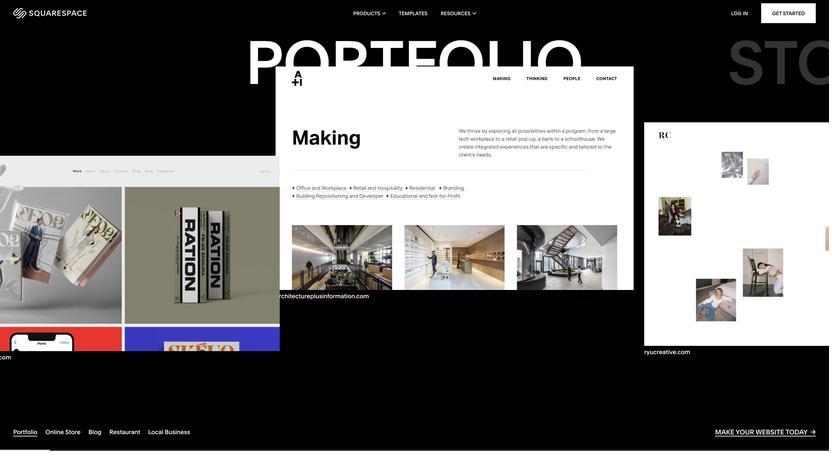 Task type: describe. For each thing, give the bounding box(es) containing it.
ryucreative.com
[[645, 349, 691, 356]]

log             in link
[[732, 10, 748, 16]]

ryucreative.com link
[[645, 349, 691, 357]]

a squarespace site screenshot of yarzatwins.com image
[[0, 156, 280, 352]]

make
[[716, 429, 735, 437]]

squarespace logo link
[[13, 8, 174, 19]]

make your website today →
[[716, 429, 816, 437]]

portfolio button
[[13, 429, 37, 437]]

get started link
[[762, 3, 816, 23]]

local business
[[148, 429, 190, 437]]

business
[[165, 429, 190, 437]]

architectureplusinformation.com link
[[276, 293, 369, 301]]

store
[[65, 429, 81, 437]]

started
[[783, 10, 805, 16]]

templates
[[399, 10, 428, 16]]

templates link
[[399, 0, 428, 26]]

resources
[[441, 10, 471, 16]]

products
[[353, 10, 381, 16]]

portfolio
[[13, 429, 37, 437]]



Task type: locate. For each thing, give the bounding box(es) containing it.
→
[[811, 429, 816, 436]]

in
[[743, 10, 748, 16]]

local
[[148, 429, 163, 437]]

get started
[[773, 10, 805, 16]]

a squarespace site screenshot of architectureplusinformation.com image
[[276, 67, 634, 291]]

local business button
[[148, 429, 190, 437]]

portfolio
[[246, 26, 584, 99]]

log             in
[[732, 10, 748, 16]]

today
[[786, 429, 808, 437]]

log
[[732, 10, 742, 16]]

website
[[756, 429, 785, 437]]

restaurant button
[[109, 429, 140, 437]]

online
[[45, 429, 64, 437]]

online store button
[[45, 429, 81, 437]]

get
[[773, 10, 782, 16]]

squarespace logo image
[[13, 8, 87, 19]]

blog button
[[89, 429, 102, 437]]

architectureplusinformation.com
[[276, 293, 369, 300]]

resources button
[[441, 0, 476, 26]]

your
[[736, 429, 755, 437]]

blog
[[89, 429, 102, 437]]

online store
[[45, 429, 81, 437]]

a squarespace site screenshot of ryucreative.com image
[[645, 122, 830, 346]]

products button
[[353, 0, 386, 26]]

restaurant
[[109, 429, 140, 437]]

sto
[[728, 26, 830, 99]]



Task type: vqa. For each thing, say whether or not it's contained in the screenshot.
Learn in the 02. Create courses and showcase them on your site. Learn more
no



